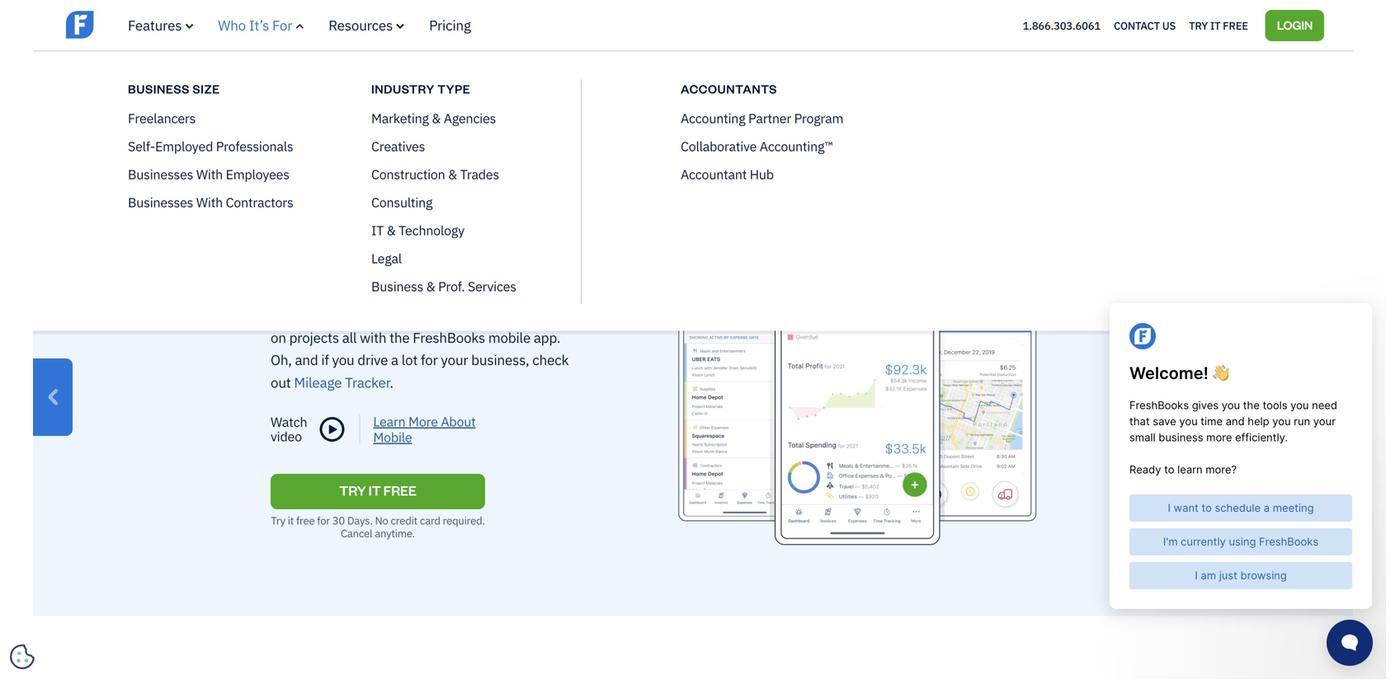 Task type: describe. For each thing, give the bounding box(es) containing it.
collaborative
[[681, 138, 757, 155]]

to-
[[451, 101, 488, 138]]

employed
[[155, 138, 213, 155]]

0 horizontal spatial on
[[271, 329, 286, 347]]

it for free
[[1210, 18, 1220, 32]]

accounting for accounting partner program
[[681, 110, 745, 127]]

time tracking
[[719, 170, 821, 191]]

industry type
[[371, 81, 470, 97]]

self-employed professionals
[[128, 138, 293, 155]]

a
[[391, 351, 398, 369]]

about
[[441, 413, 476, 431]]

with
[[360, 329, 386, 347]]

time
[[719, 170, 755, 191]]

more
[[408, 413, 438, 431]]

businesses with contractors
[[128, 194, 293, 211]]

try it free for 30 days. no credit card required. cancel anytime.
[[271, 514, 485, 541]]

& for prof.
[[426, 278, 435, 295]]

construction & trades link
[[371, 166, 499, 183]]

accountant hub link
[[681, 166, 774, 183]]

connected
[[301, 283, 365, 302]]

if
[[321, 351, 329, 369]]

stay
[[271, 283, 297, 302]]

0 vertical spatial on
[[555, 283, 571, 302]]

legal
[[371, 250, 402, 267]]

payments
[[491, 170, 564, 191]]

creatives
[[371, 138, 425, 155]]

contact
[[1114, 18, 1160, 32]]

1 vertical spatial the
[[390, 329, 410, 347]]

resources
[[329, 16, 393, 34]]

invoices,
[[350, 306, 403, 324]]

try it free
[[339, 482, 416, 499]]

trades
[[460, 166, 499, 183]]

1 horizontal spatial and
[[458, 283, 481, 302]]

pricing link
[[429, 16, 471, 34]]

accountant hub
[[681, 166, 774, 183]]

for inside stay connected to your clients and team, even on the go. send invoices, track expenses, and check on projects all with the freshbooks mobile app. oh, and if you drive a lot for your business, check out
[[421, 351, 438, 369]]

required.
[[443, 514, 485, 528]]

mileage
[[294, 374, 342, 392]]

collaborative accounting™ link
[[681, 138, 833, 155]]

for inside the "try it free for 30 days. no credit card required. cancel anytime."
[[317, 514, 330, 528]]

1 vertical spatial your
[[441, 351, 468, 369]]

agencies
[[444, 110, 496, 127]]

business,
[[471, 351, 529, 369]]

who it's for
[[218, 16, 292, 34]]

resources link
[[329, 16, 404, 34]]

it for free
[[288, 514, 294, 528]]

track
[[406, 306, 437, 324]]

0 horizontal spatial and
[[295, 351, 318, 369]]

& for trades
[[448, 166, 457, 183]]

clients
[[414, 283, 455, 302]]

0 vertical spatial it
[[371, 222, 384, 239]]

anywhere
[[426, 248, 517, 273]]

for
[[272, 16, 292, 34]]

business for business & prof. services
[[371, 278, 423, 295]]

free
[[296, 514, 315, 528]]

0 horizontal spatial features
[[128, 16, 182, 34]]

app.
[[534, 329, 560, 347]]

employees
[[226, 166, 289, 183]]

out
[[271, 374, 291, 392]]

contact us
[[1114, 18, 1176, 32]]

stay connected to your clients and team, even on the go. send invoices, track expenses, and check on projects all with the freshbooks mobile app. oh, and if you drive a lot for your business, check out
[[271, 283, 571, 392]]

freshbooks inside stay connected to your clients and team, even on the go. send invoices, track expenses, and check on projects all with the freshbooks mobile app. oh, and if you drive a lot for your business, check out
[[413, 329, 485, 347]]

with for employees
[[196, 166, 223, 183]]

learn
[[373, 413, 405, 431]]

construction & trades
[[371, 166, 499, 183]]

it & technology link
[[371, 222, 464, 239]]

0 vertical spatial your
[[384, 283, 411, 302]]

professionals
[[216, 138, 293, 155]]

cookie consent banner dialog
[[12, 477, 260, 667]]

consulting link
[[371, 194, 433, 211]]

type
[[437, 81, 470, 97]]

days.
[[347, 514, 373, 528]]

program
[[794, 110, 843, 127]]

us
[[1162, 18, 1176, 32]]

accountants
[[681, 81, 777, 97]]

accounting link
[[351, 165, 464, 197]]

accounting™
[[760, 138, 833, 155]]

expenses,
[[440, 306, 502, 324]]

self-
[[128, 138, 155, 155]]

marketing & agencies
[[371, 110, 496, 127]]

freelancers
[[128, 110, 196, 127]]

business size link
[[128, 80, 338, 98]]

watch video
[[271, 414, 307, 445]]

contact us link
[[1114, 15, 1176, 36]]

size
[[193, 81, 220, 97]]

you
[[332, 351, 354, 369]]



Task type: vqa. For each thing, say whether or not it's contained in the screenshot.
Send unlimited estimates and proposals to the left
no



Task type: locate. For each thing, give the bounding box(es) containing it.
industry
[[371, 81, 435, 97]]

services
[[468, 278, 516, 295]]

business size
[[128, 81, 220, 97]]

1 vertical spatial it
[[369, 482, 381, 499]]

card
[[420, 514, 440, 528]]

& left trades
[[448, 166, 457, 183]]

to
[[368, 283, 381, 302]]

1.866.303.6061
[[1023, 18, 1101, 32]]

features link
[[128, 16, 193, 34]]

1 horizontal spatial for
[[421, 351, 438, 369]]

0 vertical spatial check
[[532, 306, 568, 324]]

oh,
[[271, 351, 292, 369]]

partner
[[748, 110, 791, 127]]

1 horizontal spatial the
[[390, 329, 410, 347]]

1 vertical spatial check
[[532, 351, 569, 369]]

1 horizontal spatial business
[[371, 278, 423, 295]]

0 vertical spatial business
[[128, 81, 190, 97]]

with for contractors
[[196, 194, 223, 211]]

drive
[[357, 351, 388, 369]]

take freshbooks anywhere
[[271, 248, 517, 273]]

watch
[[271, 414, 307, 431]]

your
[[384, 283, 411, 302], [441, 351, 468, 369]]

0 horizontal spatial the
[[271, 306, 291, 324]]

1 vertical spatial features
[[895, 101, 1008, 138]]

1 businesses from the top
[[128, 166, 193, 183]]

mobile
[[373, 429, 412, 446]]

legal link
[[371, 250, 402, 267]]

use
[[488, 101, 537, 138]]

invoicing link
[[242, 165, 340, 197]]

for right lot
[[421, 351, 438, 369]]

login link
[[1265, 10, 1324, 41]]

business & prof. services
[[371, 278, 516, 295]]

hub
[[750, 166, 774, 183]]

login
[[1277, 17, 1313, 32]]

it
[[371, 222, 384, 239], [369, 482, 381, 499]]

try for try it free
[[1189, 18, 1208, 32]]

businesses for businesses with contractors
[[128, 194, 193, 211]]

2 businesses from the top
[[128, 194, 193, 211]]

marketing
[[371, 110, 429, 127]]

0 vertical spatial for
[[421, 351, 438, 369]]

and left if
[[295, 351, 318, 369]]

with down businesses with employees "link"
[[196, 194, 223, 211]]

2 horizontal spatial and
[[506, 306, 529, 324]]

invoicing
[[257, 170, 324, 191]]

0 vertical spatial it
[[1210, 18, 1220, 32]]

try right us
[[1189, 18, 1208, 32]]

go.
[[294, 306, 312, 324]]

try for try it free for 30 days. no credit card required. cancel anytime.
[[271, 514, 285, 528]]

1 horizontal spatial features
[[895, 101, 1008, 138]]

projects
[[289, 329, 339, 347]]

free
[[1223, 18, 1248, 32]]

& left 'to-' on the left top of the page
[[432, 110, 441, 127]]

businesses with employees link
[[128, 166, 289, 183]]

consulting
[[371, 194, 433, 211]]

0 vertical spatial try
[[1189, 18, 1208, 32]]

0 horizontal spatial try
[[271, 514, 285, 528]]

1 horizontal spatial your
[[441, 351, 468, 369]]

mileage tracker .
[[291, 374, 393, 392]]

on up oh, on the left bottom of the page
[[271, 329, 286, 347]]

the left go.
[[271, 306, 291, 324]]

credit
[[391, 514, 417, 528]]

check up app.
[[532, 306, 568, 324]]

video
[[271, 428, 302, 445]]

0 horizontal spatial business
[[128, 81, 190, 97]]

0 horizontal spatial for
[[317, 514, 330, 528]]

anytime.
[[375, 527, 415, 541]]

it right try
[[369, 482, 381, 499]]

1 vertical spatial try
[[271, 514, 285, 528]]

time tracking link
[[703, 165, 837, 197]]

check down app.
[[532, 351, 569, 369]]

0 vertical spatial freshbooks
[[318, 248, 422, 273]]

self-employed professionals link
[[128, 138, 293, 155]]

.
[[390, 374, 393, 392]]

your right to
[[384, 283, 411, 302]]

the up a
[[390, 329, 410, 347]]

the
[[271, 306, 291, 324], [390, 329, 410, 347]]

1 vertical spatial freshbooks
[[413, 329, 485, 347]]

0 horizontal spatial it
[[288, 514, 294, 528]]

your right lot
[[441, 351, 468, 369]]

business down take freshbooks anywhere
[[371, 278, 423, 295]]

it up legal link
[[371, 222, 384, 239]]

marketing & agencies link
[[371, 110, 496, 127]]

business
[[128, 81, 190, 97], [371, 278, 423, 295]]

businesses
[[128, 166, 193, 183], [128, 194, 193, 211]]

all
[[342, 329, 357, 347]]

businesses with employees
[[128, 166, 289, 183]]

0 vertical spatial the
[[271, 306, 291, 324]]

1 vertical spatial business
[[371, 278, 423, 295]]

accounting partner program link
[[681, 110, 843, 127]]

& for agencies
[[432, 110, 441, 127]]

&
[[696, 101, 716, 138], [432, 110, 441, 127], [448, 166, 457, 183], [387, 222, 396, 239], [426, 278, 435, 295]]

freshbooks up to
[[318, 248, 422, 273]]

prof.
[[438, 278, 465, 295]]

and up 'expenses,'
[[458, 283, 481, 302]]

cancel
[[341, 527, 372, 541]]

try left free
[[271, 514, 285, 528]]

business up freelancers link
[[128, 81, 190, 97]]

try inside the "try it free for 30 days. no credit card required. cancel anytime."
[[271, 514, 285, 528]]

accounting for accounting
[[367, 170, 448, 191]]

businesses for businesses with employees
[[128, 166, 193, 183]]

try
[[1189, 18, 1208, 32], [271, 514, 285, 528]]

freshbooks logo image
[[66, 9, 194, 40]]

and up mobile
[[506, 306, 529, 324]]

try it free link
[[271, 474, 485, 510]]

businesses down businesses with employees "link"
[[128, 194, 193, 211]]

even
[[523, 283, 552, 302]]

0 horizontal spatial your
[[384, 283, 411, 302]]

easy-to-use accounting & bookkeeping features
[[378, 101, 1008, 138]]

1 with from the top
[[196, 166, 223, 183]]

mileage tracker link
[[291, 374, 390, 392]]

1 vertical spatial on
[[271, 329, 286, 347]]

business for business size
[[128, 81, 190, 97]]

on right even
[[555, 283, 571, 302]]

0 vertical spatial with
[[196, 166, 223, 183]]

1 horizontal spatial on
[[555, 283, 571, 302]]

1 vertical spatial for
[[317, 514, 330, 528]]

free
[[383, 482, 416, 499]]

1 horizontal spatial try
[[1189, 18, 1208, 32]]

who
[[218, 16, 246, 34]]

2 with from the top
[[196, 194, 223, 211]]

1 vertical spatial businesses
[[128, 194, 193, 211]]

contractors
[[226, 194, 293, 211]]

try it free
[[1189, 18, 1248, 32]]

who it's for link
[[218, 16, 304, 34]]

accountant
[[681, 166, 747, 183]]

1 horizontal spatial it
[[1210, 18, 1220, 32]]

it inside the "try it free for 30 days. no credit card required. cancel anytime."
[[288, 514, 294, 528]]

1 vertical spatial and
[[506, 306, 529, 324]]

& for technology
[[387, 222, 396, 239]]

payments link
[[475, 165, 579, 197]]

& up 'legal'
[[387, 222, 396, 239]]

tracking
[[759, 170, 821, 191]]

accounting
[[542, 101, 690, 138], [681, 110, 745, 127], [367, 170, 448, 191]]

industry type link
[[371, 80, 581, 98]]

pricing
[[429, 16, 471, 34]]

it's
[[249, 16, 269, 34]]

0 vertical spatial businesses
[[128, 166, 193, 183]]

& down accountants at the top
[[696, 101, 716, 138]]

cookie preferences image
[[10, 645, 35, 670]]

0 vertical spatial and
[[458, 283, 481, 302]]

try
[[339, 482, 366, 499]]

& left 'prof.'
[[426, 278, 435, 295]]

0 vertical spatial features
[[128, 16, 182, 34]]

businesses down self- on the top left
[[128, 166, 193, 183]]

and
[[458, 283, 481, 302], [506, 306, 529, 324], [295, 351, 318, 369]]

freshbooks down 'expenses,'
[[413, 329, 485, 347]]

for left 30
[[317, 514, 330, 528]]

1 vertical spatial it
[[288, 514, 294, 528]]

accountants link
[[681, 80, 891, 98]]

businesses with contractors link
[[128, 194, 293, 211]]

with down the self-employed professionals
[[196, 166, 223, 183]]

2 vertical spatial and
[[295, 351, 318, 369]]

construction
[[371, 166, 445, 183]]

bookkeeping
[[721, 101, 890, 138]]

easy-
[[378, 101, 451, 138]]

for
[[421, 351, 438, 369], [317, 514, 330, 528]]

1 vertical spatial with
[[196, 194, 223, 211]]

creatives link
[[371, 138, 425, 155]]



